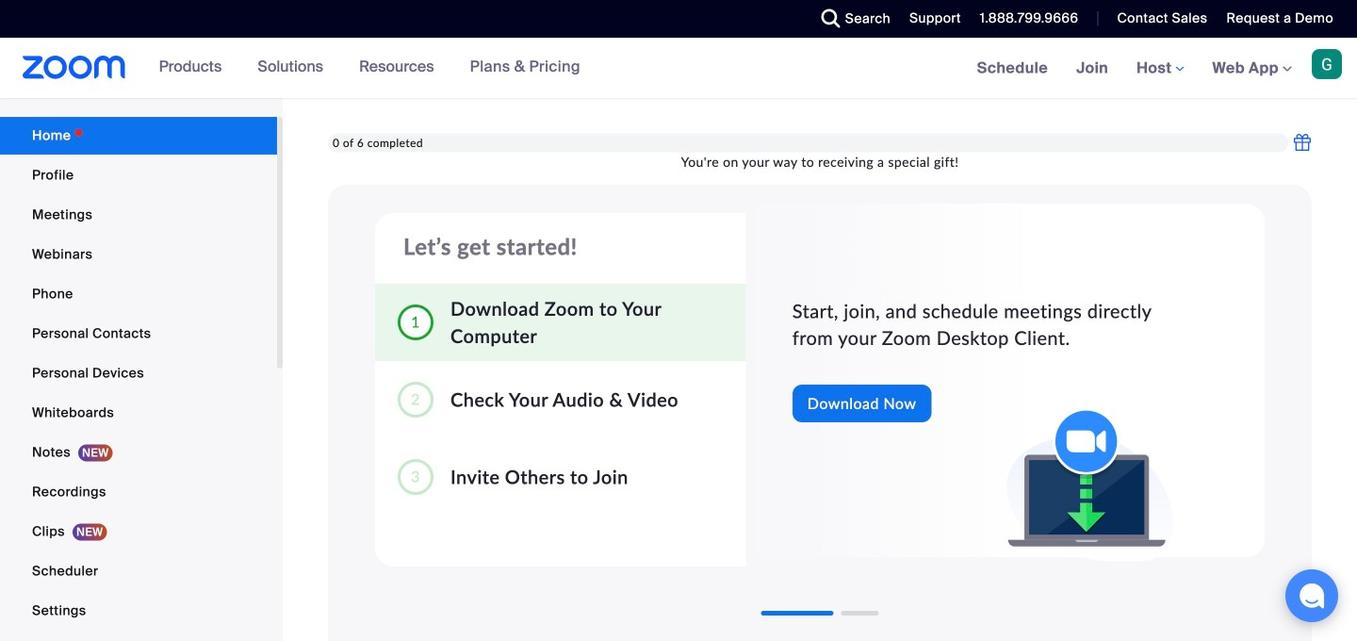 Task type: describe. For each thing, give the bounding box(es) containing it.
product information navigation
[[145, 38, 595, 98]]

personal menu menu
[[0, 117, 277, 641]]

meetings navigation
[[963, 38, 1358, 99]]



Task type: locate. For each thing, give the bounding box(es) containing it.
profile picture image
[[1313, 49, 1343, 79]]

banner
[[0, 38, 1358, 99]]

open chat image
[[1300, 583, 1326, 609]]

zoom logo image
[[23, 56, 126, 79]]



Task type: vqa. For each thing, say whether or not it's contained in the screenshot.
product information navigation
yes



